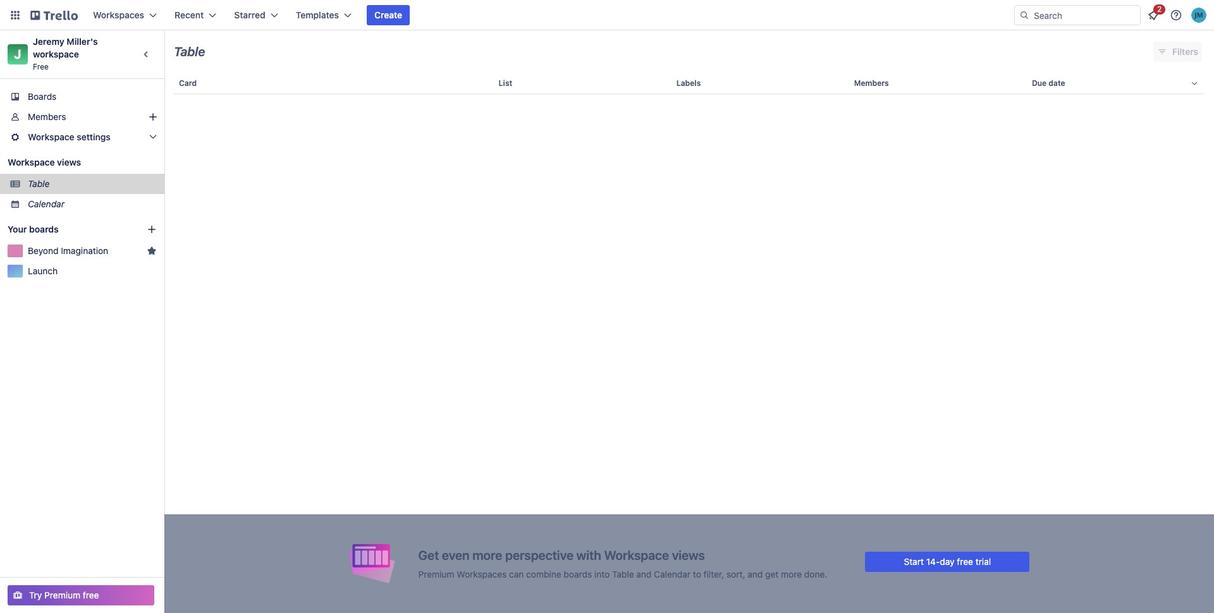 Task type: locate. For each thing, give the bounding box(es) containing it.
more
[[472, 548, 502, 563], [781, 569, 802, 580]]

1 vertical spatial views
[[672, 548, 705, 563]]

more right the get
[[781, 569, 802, 580]]

primary element
[[0, 0, 1214, 30]]

try
[[29, 590, 42, 601]]

jeremy miller (jeremymiller198) image
[[1191, 8, 1207, 23]]

1 vertical spatial free
[[83, 590, 99, 601]]

0 vertical spatial views
[[57, 157, 81, 168]]

1 vertical spatial premium
[[44, 590, 80, 601]]

start 14-day free trial link
[[865, 552, 1030, 572]]

table containing card
[[164, 68, 1214, 613]]

launch
[[28, 266, 58, 276]]

beyond
[[28, 245, 59, 256]]

workspace for workspace settings
[[28, 132, 74, 142]]

2 horizontal spatial table
[[612, 569, 634, 580]]

0 horizontal spatial and
[[636, 569, 652, 580]]

workspaces down even
[[457, 569, 507, 580]]

1 horizontal spatial and
[[748, 569, 763, 580]]

beyond imagination
[[28, 245, 108, 256]]

premium inside get even more perspective with workspace views premium workspaces can combine boards into table and calendar to filter, sort, and get more done.
[[418, 569, 454, 580]]

labels
[[676, 78, 701, 88]]

0 vertical spatial members
[[854, 78, 889, 88]]

combine
[[526, 569, 561, 580]]

premium
[[418, 569, 454, 580], [44, 590, 80, 601]]

row
[[174, 68, 1205, 99]]

free
[[957, 556, 973, 567], [83, 590, 99, 601]]

and right into
[[636, 569, 652, 580]]

boards
[[28, 91, 57, 102]]

get even more perspective with workspace views premium workspaces can combine boards into table and calendar to filter, sort, and get more done.
[[418, 548, 827, 580]]

workspaces inside dropdown button
[[93, 9, 144, 20]]

your boards with 2 items element
[[8, 222, 128, 237]]

0 horizontal spatial more
[[472, 548, 502, 563]]

views down workspace settings
[[57, 157, 81, 168]]

1 horizontal spatial boards
[[564, 569, 592, 580]]

jeremy miller's workspace free
[[33, 36, 100, 71]]

0 vertical spatial premium
[[418, 569, 454, 580]]

perspective
[[505, 548, 574, 563]]

jeremy miller's workspace link
[[33, 36, 100, 59]]

calendar inside get even more perspective with workspace views premium workspaces can combine boards into table and calendar to filter, sort, and get more done.
[[654, 569, 691, 580]]

due date button
[[1027, 68, 1205, 99]]

members link
[[0, 107, 164, 127]]

1 horizontal spatial premium
[[418, 569, 454, 580]]

1 vertical spatial workspace
[[8, 157, 55, 168]]

trial
[[976, 556, 991, 567]]

calendar left to at the right bottom
[[654, 569, 691, 580]]

into
[[594, 569, 610, 580]]

row containing card
[[174, 68, 1205, 99]]

members
[[854, 78, 889, 88], [28, 111, 66, 122]]

0 horizontal spatial table
[[28, 178, 50, 189]]

1 horizontal spatial table
[[174, 44, 205, 59]]

premium right try
[[44, 590, 80, 601]]

1 horizontal spatial calendar
[[654, 569, 691, 580]]

views up to at the right bottom
[[672, 548, 705, 563]]

0 horizontal spatial calendar
[[28, 199, 65, 209]]

table right into
[[612, 569, 634, 580]]

boards down the with
[[564, 569, 592, 580]]

workspaces up miller's
[[93, 9, 144, 20]]

table link
[[28, 178, 157, 190]]

calendar link
[[28, 198, 157, 211]]

0 vertical spatial workspace
[[28, 132, 74, 142]]

2 vertical spatial workspace
[[604, 548, 669, 563]]

templates
[[296, 9, 339, 20]]

table
[[174, 44, 205, 59], [28, 178, 50, 189], [612, 569, 634, 580]]

0 vertical spatial workspaces
[[93, 9, 144, 20]]

2 notifications image
[[1146, 8, 1161, 23]]

done.
[[804, 569, 827, 580]]

calendar up 'your boards'
[[28, 199, 65, 209]]

1 vertical spatial calendar
[[654, 569, 691, 580]]

recent button
[[167, 5, 224, 25]]

starred icon image
[[147, 246, 157, 256]]

more right even
[[472, 548, 502, 563]]

boards
[[29, 224, 59, 235], [564, 569, 592, 580]]

2 and from the left
[[748, 569, 763, 580]]

1 vertical spatial workspaces
[[457, 569, 507, 580]]

workspace inside popup button
[[28, 132, 74, 142]]

1 horizontal spatial free
[[957, 556, 973, 567]]

jeremy
[[33, 36, 64, 47]]

card
[[179, 78, 197, 88]]

workspace up into
[[604, 548, 669, 563]]

free inside button
[[83, 590, 99, 601]]

table down workspace views
[[28, 178, 50, 189]]

even
[[442, 548, 470, 563]]

0 vertical spatial table
[[174, 44, 205, 59]]

0 horizontal spatial free
[[83, 590, 99, 601]]

boards link
[[0, 87, 164, 107]]

views
[[57, 157, 81, 168], [672, 548, 705, 563]]

add board image
[[147, 225, 157, 235]]

0 horizontal spatial boards
[[29, 224, 59, 235]]

Table text field
[[174, 40, 205, 64]]

0 vertical spatial calendar
[[28, 199, 65, 209]]

j
[[14, 47, 21, 61]]

1 horizontal spatial workspaces
[[457, 569, 507, 580]]

workspace
[[28, 132, 74, 142], [8, 157, 55, 168], [604, 548, 669, 563]]

free right try
[[83, 590, 99, 601]]

1 horizontal spatial members
[[854, 78, 889, 88]]

get
[[765, 569, 779, 580]]

create button
[[367, 5, 410, 25]]

workspace down workspace settings
[[8, 157, 55, 168]]

list
[[499, 78, 512, 88]]

2 vertical spatial table
[[612, 569, 634, 580]]

premium inside button
[[44, 590, 80, 601]]

workspaces inside get even more perspective with workspace views premium workspaces can combine boards into table and calendar to filter, sort, and get more done.
[[457, 569, 507, 580]]

members inside "link"
[[28, 111, 66, 122]]

boards up beyond
[[29, 224, 59, 235]]

free right day
[[957, 556, 973, 567]]

starred button
[[227, 5, 286, 25]]

calendar
[[28, 199, 65, 209], [654, 569, 691, 580]]

1 vertical spatial table
[[28, 178, 50, 189]]

1 vertical spatial boards
[[564, 569, 592, 580]]

open information menu image
[[1170, 9, 1183, 22]]

1 horizontal spatial views
[[672, 548, 705, 563]]

table
[[164, 68, 1214, 613]]

table up card
[[174, 44, 205, 59]]

1 horizontal spatial more
[[781, 569, 802, 580]]

workspaces
[[93, 9, 144, 20], [457, 569, 507, 580]]

filters
[[1173, 46, 1198, 57]]

1 vertical spatial members
[[28, 111, 66, 122]]

date
[[1049, 78, 1065, 88]]

0 horizontal spatial workspaces
[[93, 9, 144, 20]]

0 horizontal spatial members
[[28, 111, 66, 122]]

1 vertical spatial more
[[781, 569, 802, 580]]

workspace up workspace views
[[28, 132, 74, 142]]

search image
[[1019, 10, 1030, 20]]

filter,
[[704, 569, 724, 580]]

and left the get
[[748, 569, 763, 580]]

due date
[[1032, 78, 1065, 88]]

0 vertical spatial boards
[[29, 224, 59, 235]]

beyond imagination link
[[28, 245, 142, 257]]

premium down get
[[418, 569, 454, 580]]

and
[[636, 569, 652, 580], [748, 569, 763, 580]]

0 horizontal spatial premium
[[44, 590, 80, 601]]

14-
[[926, 556, 940, 567]]



Task type: vqa. For each thing, say whether or not it's contained in the screenshot.
the rightmost TABLE
yes



Task type: describe. For each thing, give the bounding box(es) containing it.
j link
[[8, 44, 28, 65]]

workspace settings
[[28, 132, 111, 142]]

try premium free button
[[8, 586, 154, 606]]

back to home image
[[30, 5, 78, 25]]

0 horizontal spatial views
[[57, 157, 81, 168]]

sort,
[[727, 569, 745, 580]]

launch link
[[28, 265, 157, 278]]

0 vertical spatial free
[[957, 556, 973, 567]]

your
[[8, 224, 27, 235]]

create
[[374, 9, 402, 20]]

workspace views
[[8, 157, 81, 168]]

1 and from the left
[[636, 569, 652, 580]]

free
[[33, 62, 49, 71]]

views inside get even more perspective with workspace views premium workspaces can combine boards into table and calendar to filter, sort, and get more done.
[[672, 548, 705, 563]]

get
[[418, 548, 439, 563]]

0 vertical spatial more
[[472, 548, 502, 563]]

card button
[[174, 68, 494, 99]]

miller's
[[67, 36, 98, 47]]

Search field
[[1030, 6, 1140, 25]]

table inside get even more perspective with workspace views premium workspaces can combine boards into table and calendar to filter, sort, and get more done.
[[612, 569, 634, 580]]

filters button
[[1154, 42, 1202, 62]]

templates button
[[288, 5, 359, 25]]

with
[[576, 548, 601, 563]]

workspaces button
[[85, 5, 164, 25]]

list button
[[494, 68, 671, 99]]

workspace settings button
[[0, 127, 164, 147]]

workspace inside get even more perspective with workspace views premium workspaces can combine boards into table and calendar to filter, sort, and get more done.
[[604, 548, 669, 563]]

workspace
[[33, 49, 79, 59]]

to
[[693, 569, 701, 580]]

labels button
[[671, 68, 849, 99]]

start 14-day free trial
[[904, 556, 991, 567]]

calendar inside calendar 'link'
[[28, 199, 65, 209]]

can
[[509, 569, 524, 580]]

starred
[[234, 9, 265, 20]]

workspace navigation collapse icon image
[[138, 46, 156, 63]]

boards inside get even more perspective with workspace views premium workspaces can combine boards into table and calendar to filter, sort, and get more done.
[[564, 569, 592, 580]]

day
[[940, 556, 955, 567]]

settings
[[77, 132, 111, 142]]

members button
[[849, 68, 1027, 99]]

members inside button
[[854, 78, 889, 88]]

imagination
[[61, 245, 108, 256]]

due
[[1032, 78, 1047, 88]]

start
[[904, 556, 924, 567]]

workspace for workspace views
[[8, 157, 55, 168]]

recent
[[175, 9, 204, 20]]

your boards
[[8, 224, 59, 235]]

try premium free
[[29, 590, 99, 601]]



